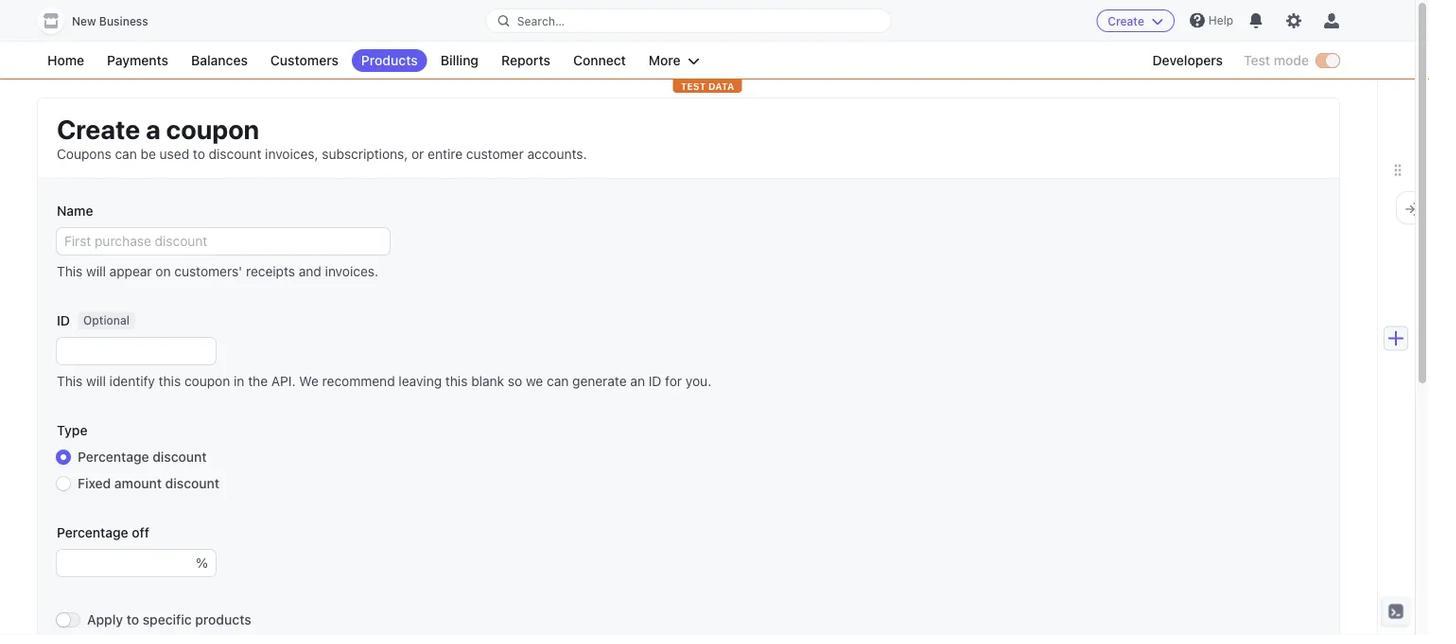Task type: describe. For each thing, give the bounding box(es) containing it.
invoices.
[[325, 264, 379, 279]]

can inside create a coupon coupons can be used to discount invoices, subscriptions, or entire customer accounts.
[[115, 146, 137, 162]]

1 vertical spatial discount
[[153, 449, 207, 465]]

1 this from the left
[[159, 373, 181, 389]]

in
[[234, 373, 245, 389]]

optional
[[83, 314, 130, 327]]

receipts
[[246, 264, 295, 279]]

off
[[132, 525, 149, 540]]

customers
[[271, 53, 339, 68]]

blank
[[471, 373, 505, 389]]

discount inside create a coupon coupons can be used to discount invoices, subscriptions, or entire customer accounts.
[[209, 146, 262, 162]]

new business
[[72, 15, 148, 28]]

type
[[57, 423, 87, 438]]

create for create a coupon coupons can be used to discount invoices, subscriptions, or entire customer accounts.
[[57, 113, 140, 144]]

coupons
[[57, 146, 111, 162]]

for
[[665, 373, 682, 389]]

and
[[299, 264, 322, 279]]

create button
[[1097, 9, 1175, 32]]

used
[[160, 146, 189, 162]]

accounts.
[[528, 146, 587, 162]]

1 vertical spatial to
[[127, 612, 139, 627]]

percentage for percentage discount
[[78, 449, 149, 465]]

mode
[[1275, 53, 1310, 68]]

the
[[248, 373, 268, 389]]

0 vertical spatial id
[[57, 313, 70, 328]]

billing
[[441, 53, 479, 68]]

Search… search field
[[487, 9, 891, 33]]

so
[[508, 373, 523, 389]]

Search… text field
[[487, 9, 891, 33]]

this will appear on customers' receipts and invoices.
[[57, 264, 379, 279]]

we
[[299, 373, 319, 389]]

percentage discount
[[78, 449, 207, 465]]

this for this will identify this coupon in the api. we recommend leaving this blank so we can generate an id for you.
[[57, 373, 83, 389]]

amount
[[114, 476, 162, 491]]

customers'
[[174, 264, 242, 279]]

invoices,
[[265, 146, 319, 162]]

%
[[196, 555, 208, 571]]

be
[[141, 146, 156, 162]]

apply to specific products
[[87, 612, 251, 627]]

this for this will appear on customers' receipts and invoices.
[[57, 264, 83, 279]]

1 vertical spatial can
[[547, 373, 569, 389]]

on
[[156, 264, 171, 279]]

search…
[[517, 14, 565, 27]]

we
[[526, 373, 543, 389]]

more
[[649, 53, 681, 68]]

entire
[[428, 146, 463, 162]]

you.
[[686, 373, 712, 389]]

to inside create a coupon coupons can be used to discount invoices, subscriptions, or entire customer accounts.
[[193, 146, 205, 162]]

connect
[[573, 53, 626, 68]]

payments link
[[98, 49, 178, 72]]

test
[[1245, 53, 1271, 68]]

balances link
[[182, 49, 257, 72]]

fixed amount discount
[[78, 476, 220, 491]]

percentage off
[[57, 525, 149, 540]]

developers link
[[1144, 49, 1233, 72]]



Task type: vqa. For each thing, say whether or not it's contained in the screenshot.
the More within the More button
no



Task type: locate. For each thing, give the bounding box(es) containing it.
generate
[[573, 373, 627, 389]]

data
[[709, 80, 735, 91]]

products
[[195, 612, 251, 627]]

1 vertical spatial id
[[649, 373, 662, 389]]

connect link
[[564, 49, 636, 72]]

1 vertical spatial coupon
[[185, 373, 230, 389]]

name
[[57, 203, 93, 219]]

percentage
[[78, 449, 149, 465], [57, 525, 128, 540]]

to right apply
[[127, 612, 139, 627]]

0 horizontal spatial id
[[57, 313, 70, 328]]

to
[[193, 146, 205, 162], [127, 612, 139, 627]]

None text field
[[57, 550, 196, 576]]

fixed
[[78, 476, 111, 491]]

customer
[[466, 146, 524, 162]]

0 vertical spatial discount
[[209, 146, 262, 162]]

coupon up used
[[166, 113, 259, 144]]

payments
[[107, 53, 169, 68]]

subscriptions,
[[322, 146, 408, 162]]

1 this from the top
[[57, 264, 83, 279]]

apply
[[87, 612, 123, 627]]

help button
[[1183, 5, 1242, 35]]

percentage up fixed
[[78, 449, 149, 465]]

this will identify this coupon in the api. we recommend leaving this blank so we can generate an id for you.
[[57, 373, 712, 389]]

home link
[[38, 49, 94, 72]]

will for identify
[[86, 373, 106, 389]]

1 vertical spatial create
[[57, 113, 140, 144]]

2 vertical spatial discount
[[165, 476, 220, 491]]

1 horizontal spatial to
[[193, 146, 205, 162]]

discount left invoices,
[[209, 146, 262, 162]]

can right we
[[547, 373, 569, 389]]

can left be
[[115, 146, 137, 162]]

new business button
[[38, 8, 167, 34]]

0 vertical spatial can
[[115, 146, 137, 162]]

2 this from the left
[[446, 373, 468, 389]]

test
[[681, 80, 706, 91]]

1 vertical spatial this
[[57, 373, 83, 389]]

can
[[115, 146, 137, 162], [547, 373, 569, 389]]

create up coupons
[[57, 113, 140, 144]]

test mode
[[1245, 53, 1310, 68]]

recommend
[[322, 373, 395, 389]]

percentage left off
[[57, 525, 128, 540]]

developers
[[1153, 53, 1224, 68]]

will left identify
[[86, 373, 106, 389]]

create inside create a coupon coupons can be used to discount invoices, subscriptions, or entire customer accounts.
[[57, 113, 140, 144]]

an
[[631, 373, 645, 389]]

create inside create button
[[1108, 14, 1145, 27]]

Name text field
[[57, 228, 390, 255]]

create for create
[[1108, 14, 1145, 27]]

0 horizontal spatial can
[[115, 146, 137, 162]]

specific
[[143, 612, 192, 627]]

api.
[[272, 373, 296, 389]]

% button
[[196, 550, 216, 576]]

to right used
[[193, 146, 205, 162]]

1 vertical spatial will
[[86, 373, 106, 389]]

0 vertical spatial to
[[193, 146, 205, 162]]

0 horizontal spatial this
[[159, 373, 181, 389]]

more button
[[640, 49, 709, 72]]

0 vertical spatial create
[[1108, 14, 1145, 27]]

this up type
[[57, 373, 83, 389]]

coupon inside create a coupon coupons can be used to discount invoices, subscriptions, or entire customer accounts.
[[166, 113, 259, 144]]

appear
[[109, 264, 152, 279]]

id
[[57, 313, 70, 328], [649, 373, 662, 389]]

1 vertical spatial percentage
[[57, 525, 128, 540]]

or
[[412, 146, 424, 162]]

coupon
[[166, 113, 259, 144], [185, 373, 230, 389]]

new
[[72, 15, 96, 28]]

1 horizontal spatial this
[[446, 373, 468, 389]]

this right identify
[[159, 373, 181, 389]]

leaving
[[399, 373, 442, 389]]

help
[[1209, 14, 1234, 27]]

0 vertical spatial will
[[86, 264, 106, 279]]

0 horizontal spatial to
[[127, 612, 139, 627]]

id left optional on the left
[[57, 313, 70, 328]]

2 this from the top
[[57, 373, 83, 389]]

products link
[[352, 49, 427, 72]]

create
[[1108, 14, 1145, 27], [57, 113, 140, 144]]

identify
[[109, 373, 155, 389]]

1 horizontal spatial create
[[1108, 14, 1145, 27]]

reports link
[[492, 49, 560, 72]]

this
[[57, 264, 83, 279], [57, 373, 83, 389]]

create up developers link
[[1108, 14, 1145, 27]]

this down name
[[57, 264, 83, 279]]

percentage for percentage off
[[57, 525, 128, 540]]

a
[[146, 113, 161, 144]]

balances
[[191, 53, 248, 68]]

discount up fixed amount discount on the bottom
[[153, 449, 207, 465]]

coupon left in
[[185, 373, 230, 389]]

0 horizontal spatial create
[[57, 113, 140, 144]]

will
[[86, 264, 106, 279], [86, 373, 106, 389]]

id right an
[[649, 373, 662, 389]]

home
[[47, 53, 84, 68]]

this left blank in the left of the page
[[446, 373, 468, 389]]

billing link
[[431, 49, 488, 72]]

2 will from the top
[[86, 373, 106, 389]]

1 horizontal spatial id
[[649, 373, 662, 389]]

discount right amount
[[165, 476, 220, 491]]

0 vertical spatial this
[[57, 264, 83, 279]]

this
[[159, 373, 181, 389], [446, 373, 468, 389]]

notifications image
[[1249, 13, 1264, 28]]

test data
[[681, 80, 735, 91]]

will left appear
[[86, 264, 106, 279]]

business
[[99, 15, 148, 28]]

0 vertical spatial coupon
[[166, 113, 259, 144]]

customers link
[[261, 49, 348, 72]]

products
[[361, 53, 418, 68]]

reports
[[502, 53, 551, 68]]

will for appear
[[86, 264, 106, 279]]

discount
[[209, 146, 262, 162], [153, 449, 207, 465], [165, 476, 220, 491]]

ID text field
[[57, 338, 216, 364]]

1 horizontal spatial can
[[547, 373, 569, 389]]

create a coupon coupons can be used to discount invoices, subscriptions, or entire customer accounts.
[[57, 113, 587, 162]]

0 vertical spatial percentage
[[78, 449, 149, 465]]

1 will from the top
[[86, 264, 106, 279]]



